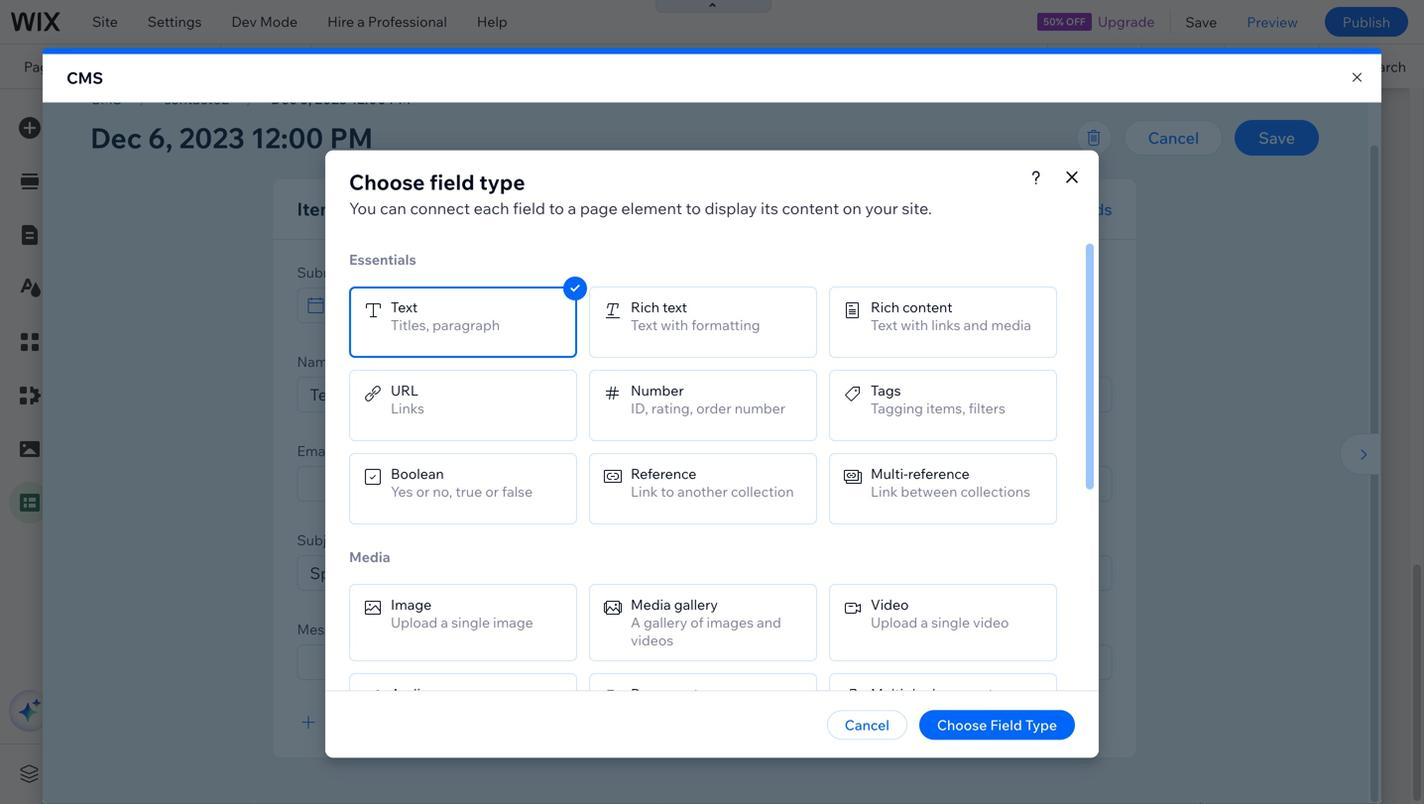 Task type: describe. For each thing, give the bounding box(es) containing it.
site
[[430, 182, 453, 199]]

created
[[348, 182, 397, 199]]

upgrade
[[1098, 13, 1155, 30]]

submissions
[[427, 252, 496, 267]]

settings
[[148, 13, 202, 30]]

help
[[477, 13, 508, 30]]

hire a professional
[[327, 13, 447, 30]]

preview button
[[1232, 0, 1313, 44]]

your collections collections created by a site collaborator.
[[272, 161, 537, 199]]

search button
[[1320, 45, 1424, 88]]

site
[[92, 13, 118, 30]]

contact02 permissions: form submissions
[[323, 233, 496, 267]]

dev
[[232, 13, 257, 30]]

add a preset
[[409, 765, 492, 782]]

add a preset button
[[409, 765, 492, 783]]

0 vertical spatial cms
[[67, 68, 103, 88]]

a for add
[[439, 765, 447, 782]]

permissions:
[[323, 252, 393, 267]]

mode
[[260, 13, 298, 30]]

1 vertical spatial cms
[[84, 108, 121, 128]]



Task type: vqa. For each thing, say whether or not it's contained in the screenshot.
Permissions:
yes



Task type: locate. For each thing, give the bounding box(es) containing it.
save button
[[1171, 0, 1232, 44]]

collections
[[305, 161, 378, 178], [272, 182, 344, 199]]

2 horizontal spatial a
[[439, 765, 447, 782]]

preview
[[1247, 13, 1298, 31]]

add
[[409, 765, 436, 782]]

contact02
[[323, 233, 389, 250]]

50% off
[[1044, 15, 1086, 28]]

save
[[1186, 13, 1217, 31]]

1 vertical spatial a
[[419, 182, 427, 199]]

a right 'by'
[[419, 182, 427, 199]]

0 vertical spatial a
[[357, 13, 365, 30]]

a inside your collections collections created by a site collaborator.
[[419, 182, 427, 199]]

cms down 'projects'
[[84, 108, 121, 128]]

search
[[1361, 58, 1407, 75]]

a inside button
[[439, 765, 447, 782]]

a for hire
[[357, 13, 365, 30]]

1 vertical spatial collections
[[272, 182, 344, 199]]

a
[[357, 13, 365, 30], [419, 182, 427, 199], [439, 765, 447, 782]]

preset
[[450, 765, 492, 782]]

your
[[272, 161, 301, 178]]

collections down your
[[272, 182, 344, 199]]

50%
[[1044, 15, 1064, 28]]

off
[[1066, 15, 1086, 28]]

publish button
[[1325, 7, 1409, 37]]

0 vertical spatial collections
[[305, 161, 378, 178]]

0 horizontal spatial a
[[357, 13, 365, 30]]

a right hire
[[357, 13, 365, 30]]

hire
[[327, 13, 354, 30]]

form
[[396, 252, 425, 267]]

a right add
[[439, 765, 447, 782]]

1 horizontal spatial a
[[419, 182, 427, 199]]

2 vertical spatial a
[[439, 765, 447, 782]]

dev mode
[[232, 13, 298, 30]]

publish
[[1343, 13, 1391, 31]]

by
[[400, 182, 416, 199]]

collaborator.
[[456, 182, 537, 199]]

collections up created
[[305, 161, 378, 178]]

cms down site
[[67, 68, 103, 88]]

cms
[[67, 68, 103, 88], [84, 108, 121, 128]]

professional
[[368, 13, 447, 30]]

projects
[[75, 58, 149, 75]]



